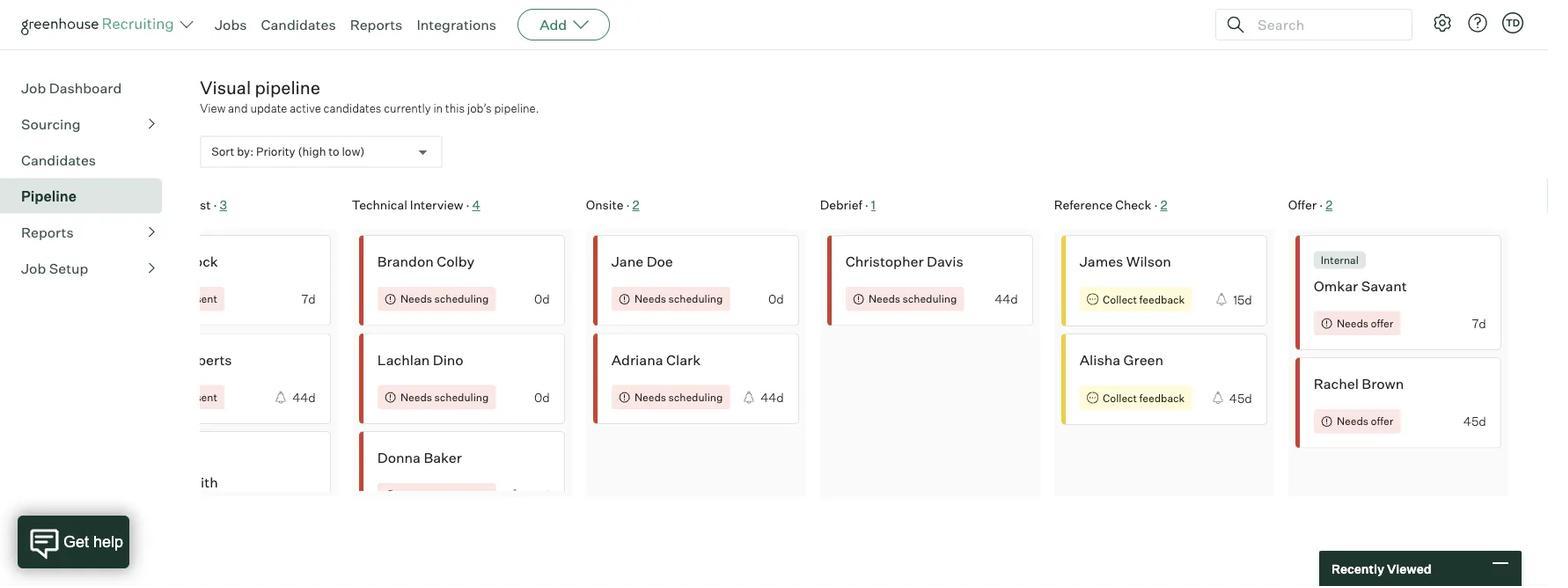 Task type: vqa. For each thing, say whether or not it's contained in the screenshot.
Configure image
yes



Task type: locate. For each thing, give the bounding box(es) containing it.
offer down savant at the right of page
[[1372, 317, 1394, 330]]

needs scheduling down colby
[[401, 292, 489, 306]]

to be sent down brock
[[167, 292, 218, 306]]

needs
[[401, 292, 433, 306], [635, 292, 667, 306], [869, 292, 901, 306], [1338, 317, 1369, 330], [401, 391, 433, 404], [635, 391, 667, 404], [1338, 415, 1369, 428], [401, 489, 433, 502]]

needs for lachlan dino
[[401, 391, 433, 404]]

candidates
[[324, 101, 382, 115]]

pipeline
[[21, 188, 77, 205]]

low)
[[342, 145, 365, 159]]

2 be from the top
[[182, 391, 194, 404]]

sent
[[196, 292, 218, 306], [196, 391, 218, 404]]

to down tyler
[[167, 391, 179, 404]]

be for roberts
[[182, 391, 194, 404]]

offer
[[1289, 197, 1318, 213]]

tyler
[[144, 351, 177, 369]]

0 vertical spatial collect
[[1103, 293, 1138, 306]]

internal
[[1322, 254, 1360, 267]]

0 vertical spatial candidates
[[261, 16, 336, 33]]

0 vertical spatial to be sent
[[167, 292, 218, 306]]

reports up "visual pipeline view and update active candidates currently in this job's pipeline."
[[350, 16, 403, 33]]

1 feedback from the top
[[1140, 293, 1186, 306]]

needs scheduling down the "doe"
[[635, 292, 724, 306]]

candidates link up the pipeline link
[[21, 150, 155, 171]]

feedback for green
[[1140, 391, 1186, 404]]

1 vertical spatial job
[[21, 260, 46, 277]]

job for job dashboard
[[21, 79, 46, 97]]

collect down james wilson
[[1103, 293, 1138, 306]]

1 vertical spatial candidates
[[21, 152, 96, 169]]

collect down alisha green
[[1103, 391, 1138, 404]]

scheduling down dino at left bottom
[[435, 391, 489, 404]]

1 horizontal spatial reports link
[[350, 16, 403, 33]]

collect feedback
[[1103, 293, 1186, 306], [1103, 391, 1186, 404]]

setup
[[49, 260, 88, 277]]

feedback
[[1140, 293, 1186, 306], [1140, 391, 1186, 404]]

scheduling down colby
[[435, 292, 489, 306]]

0 vertical spatial needs offer
[[1338, 317, 1394, 330]]

1 offer from the top
[[1372, 317, 1394, 330]]

scheduling down davis
[[903, 292, 958, 306]]

to down zach brock
[[167, 292, 179, 306]]

1 vertical spatial to be sent
[[167, 391, 218, 404]]

0 vertical spatial collect feedback
[[1103, 293, 1186, 306]]

zach brock
[[144, 253, 219, 270]]

needs for christopher davis
[[869, 292, 901, 306]]

needs offer
[[1338, 317, 1394, 330], [1338, 415, 1394, 428]]

· right onsite
[[627, 197, 630, 213]]

onsite · 2
[[587, 197, 640, 213]]

needs scheduling down dino at left bottom
[[401, 391, 489, 404]]

view
[[200, 101, 226, 115]]

needs down rachel brown
[[1338, 415, 1369, 428]]

donna baker
[[378, 449, 462, 467]]

offer for 7d
[[1372, 317, 1394, 330]]

priority
[[256, 145, 295, 159]]

offer
[[1372, 317, 1394, 330], [1372, 415, 1394, 428]]

44d for donna baker
[[527, 488, 550, 503]]

·
[[214, 197, 217, 213], [467, 197, 470, 213], [627, 197, 630, 213], [866, 197, 869, 213], [1155, 197, 1158, 213], [1320, 197, 1324, 213]]

by:
[[237, 145, 254, 159]]

pipeline.
[[494, 101, 539, 115]]

scheduling for clark
[[669, 391, 724, 404]]

sourcing link
[[21, 114, 155, 135]]

· left '1'
[[866, 197, 869, 213]]

lachlan dino
[[378, 351, 464, 369]]

1 2 from the left
[[633, 197, 640, 213]]

collect feedback for wilson
[[1103, 293, 1186, 306]]

scheduling
[[435, 292, 489, 306], [669, 292, 724, 306], [903, 292, 958, 306], [435, 391, 489, 404], [669, 391, 724, 404], [435, 489, 489, 502]]

1 horizontal spatial 2
[[1161, 197, 1168, 213]]

1 to from the top
[[167, 292, 179, 306]]

candidates up pipeline
[[261, 16, 336, 33]]

needs down 'brandon colby'
[[401, 292, 433, 306]]

candidates down sourcing
[[21, 152, 96, 169]]

needs down lachlan dino
[[401, 391, 433, 404]]

needs scheduling for baker
[[401, 489, 489, 502]]

1 horizontal spatial 45d
[[1464, 414, 1487, 429]]

· left 3
[[214, 197, 217, 213]]

0 vertical spatial offer
[[1372, 317, 1394, 330]]

needs down the adriana clark
[[635, 391, 667, 404]]

2 collect from the top
[[1103, 391, 1138, 404]]

0 vertical spatial 7d
[[302, 292, 316, 307]]

in
[[433, 101, 443, 115]]

candidates
[[261, 16, 336, 33], [21, 152, 96, 169]]

sent down brock
[[196, 292, 218, 306]]

1 to be sent from the top
[[167, 292, 218, 306]]

job setup
[[21, 260, 88, 277]]

scheduling down clark
[[669, 391, 724, 404]]

1 needs offer from the top
[[1338, 317, 1394, 330]]

0 vertical spatial candidates link
[[261, 16, 336, 33]]

sent for zach brock
[[196, 292, 218, 306]]

0 vertical spatial feedback
[[1140, 293, 1186, 306]]

2 job from the top
[[21, 260, 46, 277]]

0 horizontal spatial reports
[[21, 224, 74, 241]]

1 vertical spatial offer
[[1372, 415, 1394, 428]]

to be sent down tyler roberts
[[167, 391, 218, 404]]

1 horizontal spatial 7d
[[1473, 316, 1487, 331]]

2 feedback from the top
[[1140, 391, 1186, 404]]

be down tyler roberts
[[182, 391, 194, 404]]

1 collect from the top
[[1103, 293, 1138, 306]]

debrief
[[821, 197, 863, 213]]

2 2 from the left
[[1161, 197, 1168, 213]]

1 vertical spatial be
[[182, 391, 194, 404]]

add
[[540, 16, 567, 33]]

needs for jane doe
[[635, 292, 667, 306]]

0 vertical spatial reports
[[350, 16, 403, 33]]

1 · from the left
[[214, 197, 217, 213]]

1 vertical spatial to
[[167, 391, 179, 404]]

needs offer down rachel brown
[[1338, 415, 1394, 428]]

reference check · 2
[[1055, 197, 1168, 213]]

adriana
[[612, 351, 664, 369]]

needs down the jane doe
[[635, 292, 667, 306]]

job
[[21, 79, 46, 97], [21, 260, 46, 277]]

needs scheduling down christopher davis
[[869, 292, 958, 306]]

2 right onsite
[[633, 197, 640, 213]]

0 horizontal spatial 2
[[633, 197, 640, 213]]

baker
[[424, 449, 462, 467]]

jobs link
[[215, 16, 247, 33]]

needs scheduling down 'baker'
[[401, 489, 489, 502]]

7d
[[302, 292, 316, 307], [1473, 316, 1487, 331]]

2 to from the top
[[167, 391, 179, 404]]

1 vertical spatial collect
[[1103, 391, 1138, 404]]

44d
[[995, 292, 1019, 307], [293, 390, 316, 405], [761, 390, 785, 405], [527, 488, 550, 503]]

needs scheduling for davis
[[869, 292, 958, 306]]

reports down pipeline
[[21, 224, 74, 241]]

currently
[[384, 101, 431, 115]]

integrations link
[[417, 16, 497, 33]]

needs scheduling
[[401, 292, 489, 306], [635, 292, 724, 306], [869, 292, 958, 306], [401, 391, 489, 404], [635, 391, 724, 404], [401, 489, 489, 502]]

feedback down wilson
[[1140, 293, 1186, 306]]

feedback down 'green'
[[1140, 391, 1186, 404]]

0 vertical spatial to
[[167, 292, 179, 306]]

1 vertical spatial sent
[[196, 391, 218, 404]]

2 right offer
[[1326, 197, 1333, 213]]

needs scheduling for doe
[[635, 292, 724, 306]]

savant
[[1362, 277, 1408, 295]]

to for tyler
[[167, 391, 179, 404]]

to be sent
[[167, 292, 218, 306], [167, 391, 218, 404]]

green
[[1124, 351, 1164, 369]]

needs offer down omkar savant
[[1338, 317, 1394, 330]]

scheduling down the "doe"
[[669, 292, 724, 306]]

1 horizontal spatial candidates link
[[261, 16, 336, 33]]

1 vertical spatial candidates link
[[21, 150, 155, 171]]

1 be from the top
[[182, 292, 194, 306]]

1 vertical spatial collect feedback
[[1103, 391, 1186, 404]]

0 vertical spatial job
[[21, 79, 46, 97]]

job for job setup
[[21, 260, 46, 277]]

needs down the donna baker
[[401, 489, 433, 502]]

job's
[[467, 101, 492, 115]]

update
[[250, 101, 287, 115]]

doe
[[647, 253, 674, 270]]

collect for james
[[1103, 293, 1138, 306]]

needs for adriana clark
[[635, 391, 667, 404]]

1 vertical spatial reports link
[[21, 222, 155, 243]]

sort
[[212, 145, 235, 159]]

home
[[149, 197, 183, 213]]

2 · from the left
[[467, 197, 470, 213]]

0 vertical spatial 45d
[[1230, 390, 1253, 406]]

job dashboard link
[[21, 78, 155, 99]]

add button
[[518, 9, 610, 40]]

job left setup
[[21, 260, 46, 277]]

job up sourcing
[[21, 79, 46, 97]]

1 vertical spatial needs offer
[[1338, 415, 1394, 428]]

be down zach brock
[[182, 292, 194, 306]]

1 sent from the top
[[196, 292, 218, 306]]

visual
[[200, 77, 251, 99]]

· left the 4 at the left top of page
[[467, 197, 470, 213]]

greg smith button
[[125, 432, 331, 547], [125, 432, 331, 547]]

2 horizontal spatial 2
[[1326, 197, 1333, 213]]

(high
[[298, 145, 326, 159]]

greg
[[144, 473, 176, 491]]

0 horizontal spatial candidates
[[21, 152, 96, 169]]

collect feedback down 'green'
[[1103, 391, 1186, 404]]

collect feedback down wilson
[[1103, 293, 1186, 306]]

needs for rachel brown
[[1338, 415, 1369, 428]]

· right check
[[1155, 197, 1158, 213]]

2 offer from the top
[[1372, 415, 1394, 428]]

needs offer for 45d
[[1338, 415, 1394, 428]]

2 to be sent from the top
[[167, 391, 218, 404]]

reports link up "visual pipeline view and update active candidates currently in this job's pipeline."
[[350, 16, 403, 33]]

needs down christopher
[[869, 292, 901, 306]]

2
[[633, 197, 640, 213], [1161, 197, 1168, 213], [1326, 197, 1333, 213]]

smith
[[179, 473, 218, 491]]

sort by: priority (high to low)
[[212, 145, 365, 159]]

3 2 from the left
[[1326, 197, 1333, 213]]

4
[[473, 197, 481, 213]]

2 sent from the top
[[196, 391, 218, 404]]

configure image
[[1432, 12, 1453, 33]]

· right offer
[[1320, 197, 1324, 213]]

1 collect feedback from the top
[[1103, 293, 1186, 306]]

reports link down the pipeline link
[[21, 222, 155, 243]]

0 vertical spatial reports link
[[350, 16, 403, 33]]

brandon
[[378, 253, 434, 270]]

1 horizontal spatial candidates
[[261, 16, 336, 33]]

2 right check
[[1161, 197, 1168, 213]]

offer down brown
[[1372, 415, 1394, 428]]

sent down roberts
[[196, 391, 218, 404]]

0 horizontal spatial 7d
[[302, 292, 316, 307]]

collect for alisha
[[1103, 391, 1138, 404]]

0d
[[535, 292, 550, 307], [769, 292, 785, 307], [535, 390, 550, 405]]

feedback for wilson
[[1140, 293, 1186, 306]]

scheduling down 'baker'
[[435, 489, 489, 502]]

1 vertical spatial feedback
[[1140, 391, 1186, 404]]

needs scheduling down clark
[[635, 391, 724, 404]]

to
[[167, 292, 179, 306], [167, 391, 179, 404]]

1 job from the top
[[21, 79, 46, 97]]

0 horizontal spatial candidates link
[[21, 150, 155, 171]]

candidates link up pipeline
[[261, 16, 336, 33]]

0 vertical spatial be
[[182, 292, 194, 306]]

technical
[[352, 197, 408, 213]]

0 vertical spatial sent
[[196, 292, 218, 306]]

2 needs offer from the top
[[1338, 415, 1394, 428]]

to be sent for brock
[[167, 292, 218, 306]]

0d for adriana clark
[[769, 292, 785, 307]]

rachel
[[1315, 375, 1360, 393]]

2 collect feedback from the top
[[1103, 391, 1186, 404]]



Task type: describe. For each thing, give the bounding box(es) containing it.
job setup link
[[21, 258, 155, 279]]

and
[[228, 101, 248, 115]]

james wilson
[[1080, 253, 1172, 270]]

tyler roberts
[[144, 351, 233, 369]]

recently
[[1332, 561, 1385, 576]]

alisha
[[1080, 351, 1121, 369]]

reference
[[1055, 197, 1113, 213]]

15d
[[1234, 292, 1253, 307]]

brown
[[1363, 375, 1405, 393]]

3 · from the left
[[627, 197, 630, 213]]

job dashboard
[[21, 79, 122, 97]]

pipeline
[[255, 77, 320, 99]]

needs scheduling for clark
[[635, 391, 724, 404]]

active
[[290, 101, 321, 115]]

offer · 2
[[1289, 197, 1333, 213]]

1
[[872, 197, 876, 213]]

wilson
[[1127, 253, 1172, 270]]

james
[[1080, 253, 1124, 270]]

0 horizontal spatial 45d
[[1230, 390, 1253, 406]]

pipeline link
[[21, 186, 155, 207]]

davis
[[927, 253, 964, 270]]

scheduling for dino
[[435, 391, 489, 404]]

omkar savant
[[1315, 277, 1408, 295]]

needs for brandon colby
[[401, 292, 433, 306]]

jane
[[612, 253, 644, 270]]

roberts
[[180, 351, 233, 369]]

onsite
[[587, 197, 624, 213]]

dashboard
[[49, 79, 122, 97]]

1 vertical spatial 45d
[[1464, 414, 1487, 429]]

debrief · 1
[[821, 197, 876, 213]]

td button
[[1503, 12, 1524, 33]]

viewed
[[1387, 561, 1432, 576]]

interview
[[411, 197, 464, 213]]

Search text field
[[1254, 12, 1396, 37]]

sourcing
[[21, 115, 81, 133]]

scheduling for davis
[[903, 292, 958, 306]]

alisha green
[[1080, 351, 1164, 369]]

christopher davis
[[846, 253, 964, 270]]

zach
[[144, 253, 177, 270]]

omkar
[[1315, 277, 1359, 295]]

take
[[118, 197, 146, 213]]

scheduling for baker
[[435, 489, 489, 502]]

jane doe
[[612, 253, 674, 270]]

dino
[[433, 351, 464, 369]]

christopher
[[846, 253, 924, 270]]

to be sent for roberts
[[167, 391, 218, 404]]

integrations
[[417, 16, 497, 33]]

sent for tyler roberts
[[196, 391, 218, 404]]

5 · from the left
[[1155, 197, 1158, 213]]

jobs
[[215, 16, 247, 33]]

scheduling for doe
[[669, 292, 724, 306]]

td button
[[1499, 9, 1527, 37]]

(19)
[[21, 33, 43, 49]]

needs scheduling for dino
[[401, 391, 489, 404]]

scheduling for colby
[[435, 292, 489, 306]]

clark
[[667, 351, 701, 369]]

0d for lachlan dino
[[535, 292, 550, 307]]

2 for adriana clark
[[633, 197, 640, 213]]

44d for adriana clark
[[761, 390, 785, 405]]

1 horizontal spatial reports
[[350, 16, 403, 33]]

visual pipeline view and update active candidates currently in this job's pipeline.
[[200, 77, 539, 115]]

1 vertical spatial reports
[[21, 224, 74, 241]]

collect feedback for green
[[1103, 391, 1186, 404]]

offer for 45d
[[1372, 415, 1394, 428]]

6 · from the left
[[1320, 197, 1324, 213]]

to for zach
[[167, 292, 179, 306]]

adriana clark
[[612, 351, 701, 369]]

be for brock
[[182, 292, 194, 306]]

2 for rachel brown
[[1326, 197, 1333, 213]]

lachlan
[[378, 351, 430, 369]]

td
[[1506, 17, 1520, 29]]

needs for donna baker
[[401, 489, 433, 502]]

brock
[[180, 253, 219, 270]]

0 horizontal spatial reports link
[[21, 222, 155, 243]]

brandon colby
[[378, 253, 475, 270]]

donna
[[378, 449, 421, 467]]

44d for tyler roberts
[[293, 390, 316, 405]]

greg smith
[[144, 473, 218, 491]]

needs scheduling for colby
[[401, 292, 489, 306]]

test
[[186, 197, 211, 213]]

recently viewed
[[1332, 561, 1432, 576]]

take home test · 3
[[118, 197, 228, 213]]

check
[[1116, 197, 1152, 213]]

4 · from the left
[[866, 197, 869, 213]]

technical interview · 4
[[352, 197, 481, 213]]

1 vertical spatial 7d
[[1473, 316, 1487, 331]]

greenhouse recruiting image
[[21, 14, 180, 35]]

3
[[220, 197, 228, 213]]

needs down omkar savant
[[1338, 317, 1369, 330]]

colby
[[437, 253, 475, 270]]

rachel brown
[[1315, 375, 1405, 393]]

needs offer for 7d
[[1338, 317, 1394, 330]]



